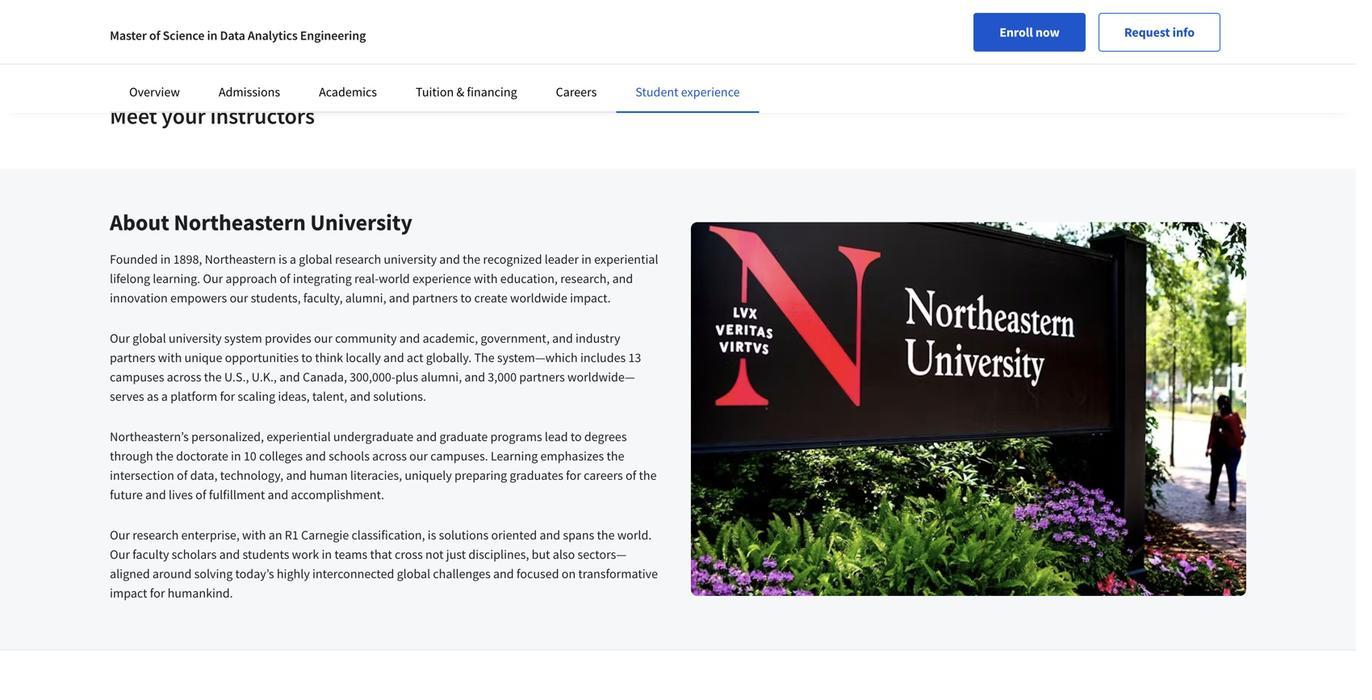 Task type: locate. For each thing, give the bounding box(es) containing it.
2 vertical spatial with
[[242, 527, 266, 543]]

2 horizontal spatial with
[[474, 271, 498, 287]]

0 vertical spatial university
[[384, 251, 437, 267]]

disciplines,
[[468, 547, 529, 563]]

lives
[[169, 487, 193, 503]]

0 horizontal spatial across
[[167, 369, 201, 385]]

financing
[[467, 84, 517, 100]]

of up the students,
[[280, 271, 290, 287]]

1 horizontal spatial to
[[460, 290, 472, 306]]

1 horizontal spatial university
[[384, 251, 437, 267]]

1 horizontal spatial our
[[314, 330, 332, 347]]

0 horizontal spatial our
[[230, 290, 248, 306]]

0 horizontal spatial global
[[132, 330, 166, 347]]

0 vertical spatial experience
[[681, 84, 740, 100]]

university up world
[[384, 251, 437, 267]]

world
[[379, 271, 410, 287]]

is up 'not'
[[428, 527, 436, 543]]

experiential up research,
[[594, 251, 658, 267]]

1 horizontal spatial a
[[290, 251, 296, 267]]

r1
[[285, 527, 299, 543]]

global inside our global university system provides our community and academic, government, and industry partners with unique opportunities to think locally and act globally. the system—which includes 13 campuses across the u.s., u.k., and canada, 300,000-plus alumni, and 3,000 partners worldwide— serves as a platform for scaling ideas, talent, and solutions.
[[132, 330, 166, 347]]

2 horizontal spatial to
[[571, 429, 582, 445]]

0 vertical spatial with
[[474, 271, 498, 287]]

2 horizontal spatial for
[[566, 468, 581, 484]]

personalized,
[[191, 429, 264, 445]]

northeastern's
[[110, 429, 189, 445]]

in left 10
[[231, 448, 241, 464]]

0 horizontal spatial alumni,
[[345, 290, 386, 306]]

the down northeastern's
[[156, 448, 173, 464]]

faculty
[[132, 547, 169, 563]]

0 horizontal spatial to
[[301, 350, 312, 366]]

in up research,
[[581, 251, 592, 267]]

our inside founded in 1898, northeastern is a global research university and the recognized leader in experiential lifelong learning. our approach of integrating real-world experience with education, research, and innovation empowers our students, faculty, alumni, and partners to create worldwide impact.
[[230, 290, 248, 306]]

the
[[474, 350, 495, 366]]

lead
[[545, 429, 568, 445]]

transformative
[[578, 566, 658, 582]]

partners up academic,
[[412, 290, 458, 306]]

1 vertical spatial partners
[[110, 350, 155, 366]]

1 vertical spatial experiential
[[267, 429, 331, 445]]

1 vertical spatial to
[[301, 350, 312, 366]]

the right careers
[[639, 468, 657, 484]]

global down cross
[[397, 566, 430, 582]]

for inside our global university system provides our community and academic, government, and industry partners with unique opportunities to think locally and act globally. the system—which includes 13 campuses across the u.s., u.k., and canada, 300,000-plus alumni, and 3,000 partners worldwide— serves as a platform for scaling ideas, talent, and solutions.
[[220, 388, 235, 405]]

is inside founded in 1898, northeastern is a global research university and the recognized leader in experiential lifelong learning. our approach of integrating real-world experience with education, research, and innovation empowers our students, faculty, alumni, and partners to create worldwide impact.
[[279, 251, 287, 267]]

challenges
[[433, 566, 491, 582]]

empowers
[[170, 290, 227, 306]]

experiential up the colleges
[[267, 429, 331, 445]]

a inside founded in 1898, northeastern is a global research university and the recognized leader in experiential lifelong learning. our approach of integrating real-world experience with education, research, and innovation empowers our students, faculty, alumni, and partners to create worldwide impact.
[[290, 251, 296, 267]]

1 vertical spatial for
[[566, 468, 581, 484]]

work
[[292, 547, 319, 563]]

founded
[[110, 251, 158, 267]]

0 vertical spatial a
[[290, 251, 296, 267]]

0 horizontal spatial for
[[150, 585, 165, 602]]

1898,
[[173, 251, 202, 267]]

with left unique
[[158, 350, 182, 366]]

partners up campuses on the bottom left
[[110, 350, 155, 366]]

alumni, down real-
[[345, 290, 386, 306]]

for down u.s., in the left of the page
[[220, 388, 235, 405]]

1 vertical spatial a
[[161, 388, 168, 405]]

our up uniquely
[[409, 448, 428, 464]]

1 vertical spatial with
[[158, 350, 182, 366]]

0 vertical spatial our
[[230, 290, 248, 306]]

through
[[110, 448, 153, 464]]

student experience
[[635, 84, 740, 100]]

experience right world
[[412, 271, 471, 287]]

experiential
[[594, 251, 658, 267], [267, 429, 331, 445]]

and up solving on the bottom
[[219, 547, 240, 563]]

0 vertical spatial experiential
[[594, 251, 658, 267]]

global up campuses on the bottom left
[[132, 330, 166, 347]]

300,000-
[[350, 369, 395, 385]]

accomplishment.
[[291, 487, 384, 503]]

alumni, down globally.
[[421, 369, 462, 385]]

global
[[299, 251, 332, 267], [132, 330, 166, 347], [397, 566, 430, 582]]

across up literacies,
[[372, 448, 407, 464]]

for inside our research enterprise, with an r1 carnegie classification, is solutions oriented and spans the world. our faculty scholars and students work in teams that cross not just disciplines, but also sectors— aligned around solving today's highly interconnected global challenges and focused on transformative impact for humankind.
[[150, 585, 165, 602]]

university up unique
[[169, 330, 222, 347]]

2 horizontal spatial partners
[[519, 369, 565, 385]]

careers link
[[556, 84, 597, 100]]

meet your instructors
[[110, 102, 315, 130]]

is
[[279, 251, 287, 267], [428, 527, 436, 543]]

just
[[446, 547, 466, 563]]

our up think
[[314, 330, 332, 347]]

2 horizontal spatial global
[[397, 566, 430, 582]]

1 horizontal spatial global
[[299, 251, 332, 267]]

1 horizontal spatial alumni,
[[421, 369, 462, 385]]

research up faculty
[[132, 527, 179, 543]]

1 horizontal spatial partners
[[412, 290, 458, 306]]

0 horizontal spatial experience
[[412, 271, 471, 287]]

0 vertical spatial global
[[299, 251, 332, 267]]

research up real-
[[335, 251, 381, 267]]

the left recognized
[[463, 251, 480, 267]]

of
[[149, 27, 160, 44], [280, 271, 290, 287], [177, 468, 188, 484], [626, 468, 636, 484], [195, 487, 206, 503]]

scaling
[[238, 388, 275, 405]]

to left think
[[301, 350, 312, 366]]

our inside northeastern's personalized, experiential undergraduate and graduate programs lead to degrees through the doctorate in 10 colleges and schools across our campuses. learning emphasizes the intersection of data, technology, and human literacies, uniquely preparing graduates for careers of the future and lives of fulfillment and accomplishment.
[[409, 448, 428, 464]]

our inside our global university system provides our community and academic, government, and industry partners with unique opportunities to think locally and act globally. the system—which includes 13 campuses across the u.s., u.k., and canada, 300,000-plus alumni, and 3,000 partners worldwide— serves as a platform for scaling ideas, talent, and solutions.
[[110, 330, 130, 347]]

data,
[[190, 468, 217, 484]]

0 horizontal spatial experiential
[[267, 429, 331, 445]]

0 horizontal spatial a
[[161, 388, 168, 405]]

careers
[[556, 84, 597, 100]]

data
[[220, 27, 245, 44]]

faculty,
[[303, 290, 343, 306]]

experience right student
[[681, 84, 740, 100]]

1 horizontal spatial for
[[220, 388, 235, 405]]

also
[[553, 547, 575, 563]]

1 vertical spatial our
[[314, 330, 332, 347]]

a inside our global university system provides our community and academic, government, and industry partners with unique opportunities to think locally and act globally. the system—which includes 13 campuses across the u.s., u.k., and canada, 300,000-plus alumni, and 3,000 partners worldwide— serves as a platform for scaling ideas, talent, and solutions.
[[161, 388, 168, 405]]

0 horizontal spatial with
[[158, 350, 182, 366]]

scholars
[[172, 547, 217, 563]]

1 horizontal spatial experiential
[[594, 251, 658, 267]]

enterprise,
[[181, 527, 240, 543]]

across inside our global university system provides our community and academic, government, and industry partners with unique opportunities to think locally and act globally. the system—which includes 13 campuses across the u.s., u.k., and canada, 300,000-plus alumni, and 3,000 partners worldwide— serves as a platform for scaling ideas, talent, and solutions.
[[167, 369, 201, 385]]

the up sectors— at the left bottom of the page
[[597, 527, 615, 543]]

university
[[384, 251, 437, 267], [169, 330, 222, 347]]

highly
[[277, 566, 310, 582]]

for
[[220, 388, 235, 405], [566, 468, 581, 484], [150, 585, 165, 602]]

interconnected
[[312, 566, 394, 582]]

0 vertical spatial research
[[335, 251, 381, 267]]

0 vertical spatial partners
[[412, 290, 458, 306]]

but
[[532, 547, 550, 563]]

2 vertical spatial to
[[571, 429, 582, 445]]

a right as
[[161, 388, 168, 405]]

2 vertical spatial our
[[409, 448, 428, 464]]

0 vertical spatial across
[[167, 369, 201, 385]]

act
[[407, 350, 423, 366]]

to left create
[[460, 290, 472, 306]]

and left act
[[383, 350, 404, 366]]

opportunities
[[225, 350, 299, 366]]

literacies,
[[350, 468, 402, 484]]

and down the the
[[464, 369, 485, 385]]

that
[[370, 547, 392, 563]]

experiential inside founded in 1898, northeastern is a global research university and the recognized leader in experiential lifelong learning. our approach of integrating real-world experience with education, research, and innovation empowers our students, faculty, alumni, and partners to create worldwide impact.
[[594, 251, 658, 267]]

provides
[[265, 330, 311, 347]]

1 vertical spatial across
[[372, 448, 407, 464]]

of inside founded in 1898, northeastern is a global research university and the recognized leader in experiential lifelong learning. our approach of integrating real-world experience with education, research, and innovation empowers our students, faculty, alumni, and partners to create worldwide impact.
[[280, 271, 290, 287]]

real-
[[354, 271, 379, 287]]

1 horizontal spatial research
[[335, 251, 381, 267]]

canada,
[[303, 369, 347, 385]]

the down "degrees"
[[607, 448, 624, 464]]

our global university system provides our community and academic, government, and industry partners with unique opportunities to think locally and act globally. the system—which includes 13 campuses across the u.s., u.k., and canada, 300,000-plus alumni, and 3,000 partners worldwide— serves as a platform for scaling ideas, talent, and solutions.
[[110, 330, 641, 405]]

1 vertical spatial university
[[169, 330, 222, 347]]

education,
[[500, 271, 558, 287]]

0 vertical spatial to
[[460, 290, 472, 306]]

today's
[[235, 566, 274, 582]]

0 vertical spatial for
[[220, 388, 235, 405]]

for down around
[[150, 585, 165, 602]]

10
[[244, 448, 256, 464]]

the
[[463, 251, 480, 267], [204, 369, 222, 385], [156, 448, 173, 464], [607, 448, 624, 464], [639, 468, 657, 484], [597, 527, 615, 543]]

2 vertical spatial global
[[397, 566, 430, 582]]

government,
[[481, 330, 550, 347]]

with left an
[[242, 527, 266, 543]]

experiential inside northeastern's personalized, experiential undergraduate and graduate programs lead to degrees through the doctorate in 10 colleges and schools across our campuses. learning emphasizes the intersection of data, technology, and human literacies, uniquely preparing graduates for careers of the future and lives of fulfillment and accomplishment.
[[267, 429, 331, 445]]

0 horizontal spatial university
[[169, 330, 222, 347]]

to up emphasizes
[[571, 429, 582, 445]]

across up 'platform'
[[167, 369, 201, 385]]

aligned
[[110, 566, 150, 582]]

0 horizontal spatial is
[[279, 251, 287, 267]]

classification,
[[351, 527, 425, 543]]

for inside northeastern's personalized, experiential undergraduate and graduate programs lead to degrees through the doctorate in 10 colleges and schools across our campuses. learning emphasizes the intersection of data, technology, and human literacies, uniquely preparing graduates for careers of the future and lives of fulfillment and accomplishment.
[[566, 468, 581, 484]]

master
[[110, 27, 147, 44]]

and right research,
[[612, 271, 633, 287]]

2 vertical spatial for
[[150, 585, 165, 602]]

human
[[309, 468, 348, 484]]

1 vertical spatial alumni,
[[421, 369, 462, 385]]

0 vertical spatial is
[[279, 251, 287, 267]]

and down 300,000-
[[350, 388, 371, 405]]

learning
[[491, 448, 538, 464]]

global up integrating
[[299, 251, 332, 267]]

instructors
[[210, 102, 315, 130]]

with inside founded in 1898, northeastern is a global research university and the recognized leader in experiential lifelong learning. our approach of integrating real-world experience with education, research, and innovation empowers our students, faculty, alumni, and partners to create worldwide impact.
[[474, 271, 498, 287]]

0 vertical spatial alumni,
[[345, 290, 386, 306]]

a up integrating
[[290, 251, 296, 267]]

university inside founded in 1898, northeastern is a global research university and the recognized leader in experiential lifelong learning. our approach of integrating real-world experience with education, research, and innovation empowers our students, faculty, alumni, and partners to create worldwide impact.
[[384, 251, 437, 267]]

partners
[[412, 290, 458, 306], [110, 350, 155, 366], [519, 369, 565, 385]]

for for u.s.,
[[220, 388, 235, 405]]

and left recognized
[[439, 251, 460, 267]]

analytics
[[248, 27, 298, 44]]

and down world
[[389, 290, 410, 306]]

with inside our global university system provides our community and academic, government, and industry partners with unique opportunities to think locally and act globally. the system—which includes 13 campuses across the u.s., u.k., and canada, 300,000-plus alumni, and 3,000 partners worldwide— serves as a platform for scaling ideas, talent, and solutions.
[[158, 350, 182, 366]]

1 horizontal spatial across
[[372, 448, 407, 464]]

with up create
[[474, 271, 498, 287]]

in
[[207, 27, 217, 44], [160, 251, 171, 267], [581, 251, 592, 267], [231, 448, 241, 464], [322, 547, 332, 563]]

our down approach
[[230, 290, 248, 306]]

the down unique
[[204, 369, 222, 385]]

1 vertical spatial experience
[[412, 271, 471, 287]]

academic,
[[423, 330, 478, 347]]

1 vertical spatial northeastern
[[205, 251, 276, 267]]

of up lives
[[177, 468, 188, 484]]

1 horizontal spatial with
[[242, 527, 266, 543]]

1 vertical spatial global
[[132, 330, 166, 347]]

create
[[474, 290, 508, 306]]

0 horizontal spatial research
[[132, 527, 179, 543]]

serves
[[110, 388, 144, 405]]

for down emphasizes
[[566, 468, 581, 484]]

humankind.
[[168, 585, 233, 602]]

is up the students,
[[279, 251, 287, 267]]

tuition & financing link
[[416, 84, 517, 100]]

our inside our global university system provides our community and academic, government, and industry partners with unique opportunities to think locally and act globally. the system—which includes 13 campuses across the u.s., u.k., and canada, 300,000-plus alumni, and 3,000 partners worldwide— serves as a platform for scaling ideas, talent, and solutions.
[[314, 330, 332, 347]]

overview
[[129, 84, 180, 100]]

as
[[147, 388, 159, 405]]

oriented
[[491, 527, 537, 543]]

1 horizontal spatial experience
[[681, 84, 740, 100]]

1 horizontal spatial is
[[428, 527, 436, 543]]

13
[[628, 350, 641, 366]]

partners down system—which
[[519, 369, 565, 385]]

2 horizontal spatial our
[[409, 448, 428, 464]]

integrating
[[293, 271, 352, 287]]

1 vertical spatial is
[[428, 527, 436, 543]]

1 vertical spatial research
[[132, 527, 179, 543]]

in down the 'carnegie' at left
[[322, 547, 332, 563]]

worldwide—
[[567, 369, 635, 385]]



Task type: describe. For each thing, give the bounding box(es) containing it.
impact.
[[570, 290, 611, 306]]

your
[[162, 102, 206, 130]]

about
[[110, 208, 169, 236]]

approach
[[226, 271, 277, 287]]

innovation
[[110, 290, 168, 306]]

undergraduate
[[333, 429, 414, 445]]

impact
[[110, 585, 147, 602]]

global inside founded in 1898, northeastern is a global research university and the recognized leader in experiential lifelong learning. our approach of integrating real-world experience with education, research, and innovation empowers our students, faculty, alumni, and partners to create worldwide impact.
[[299, 251, 332, 267]]

solving
[[194, 566, 233, 582]]

to inside our global university system provides our community and academic, government, and industry partners with unique opportunities to think locally and act globally. the system—which includes 13 campuses across the u.s., u.k., and canada, 300,000-plus alumni, and 3,000 partners worldwide— serves as a platform for scaling ideas, talent, and solutions.
[[301, 350, 312, 366]]

meet
[[110, 102, 157, 130]]

of right careers
[[626, 468, 636, 484]]

global inside our research enterprise, with an r1 carnegie classification, is solutions oriented and spans the world. our faculty scholars and students work in teams that cross not just disciplines, but also sectors— aligned around solving today's highly interconnected global challenges and focused on transformative impact for humankind.
[[397, 566, 430, 582]]

master of science in data analytics engineering
[[110, 27, 366, 44]]

student
[[635, 84, 678, 100]]

and down disciplines,
[[493, 566, 514, 582]]

teams
[[334, 547, 367, 563]]

focused
[[516, 566, 559, 582]]

academics
[[319, 84, 377, 100]]

the inside our global university system provides our community and academic, government, and industry partners with unique opportunities to think locally and act globally. the system—which includes 13 campuses across the u.s., u.k., and canada, 300,000-plus alumni, and 3,000 partners worldwide— serves as a platform for scaling ideas, talent, and solutions.
[[204, 369, 222, 385]]

alumni, inside our global university system provides our community and academic, government, and industry partners with unique opportunities to think locally and act globally. the system—which includes 13 campuses across the u.s., u.k., and canada, 300,000-plus alumni, and 3,000 partners worldwide— serves as a platform for scaling ideas, talent, and solutions.
[[421, 369, 462, 385]]

northeastern inside founded in 1898, northeastern is a global research university and the recognized leader in experiential lifelong learning. our approach of integrating real-world experience with education, research, and innovation empowers our students, faculty, alumni, and partners to create worldwide impact.
[[205, 251, 276, 267]]

locally
[[346, 350, 381, 366]]

about northeastern university
[[110, 208, 412, 236]]

in inside northeastern's personalized, experiential undergraduate and graduate programs lead to degrees through the doctorate in 10 colleges and schools across our campuses. learning emphasizes the intersection of data, technology, and human literacies, uniquely preparing graduates for careers of the future and lives of fulfillment and accomplishment.
[[231, 448, 241, 464]]

technology,
[[220, 468, 283, 484]]

an
[[269, 527, 282, 543]]

and up human
[[305, 448, 326, 464]]

is inside our research enterprise, with an r1 carnegie classification, is solutions oriented and spans the world. our faculty scholars and students work in teams that cross not just disciplines, but also sectors— aligned around solving today's highly interconnected global challenges and focused on transformative impact for humankind.
[[428, 527, 436, 543]]

alumni, inside founded in 1898, northeastern is a global research university and the recognized leader in experiential lifelong learning. our approach of integrating real-world experience with education, research, and innovation empowers our students, faculty, alumni, and partners to create worldwide impact.
[[345, 290, 386, 306]]

of right master
[[149, 27, 160, 44]]

system
[[224, 330, 262, 347]]

tuition & financing
[[416, 84, 517, 100]]

spans
[[563, 527, 594, 543]]

platform
[[170, 388, 217, 405]]

research inside founded in 1898, northeastern is a global research university and the recognized leader in experiential lifelong learning. our approach of integrating real-world experience with education, research, and innovation empowers our students, faculty, alumni, and partners to create worldwide impact.
[[335, 251, 381, 267]]

founded in 1898, northeastern is a global research university and the recognized leader in experiential lifelong learning. our approach of integrating real-world experience with education, research, and innovation empowers our students, faculty, alumni, and partners to create worldwide impact.
[[110, 251, 658, 306]]

emphasizes
[[540, 448, 604, 464]]

carnegie
[[301, 527, 349, 543]]

leader
[[545, 251, 579, 267]]

in left data at the left of page
[[207, 27, 217, 44]]

to inside founded in 1898, northeastern is a global research university and the recognized leader in experiential lifelong learning. our approach of integrating real-world experience with education, research, and innovation empowers our students, faculty, alumni, and partners to create worldwide impact.
[[460, 290, 472, 306]]

cross
[[395, 547, 423, 563]]

admissions
[[219, 84, 280, 100]]

system—which
[[497, 350, 578, 366]]

lifelong
[[110, 271, 150, 287]]

experience inside founded in 1898, northeastern is a global research university and the recognized leader in experiential lifelong learning. our approach of integrating real-world experience with education, research, and innovation empowers our students, faculty, alumni, and partners to create worldwide impact.
[[412, 271, 471, 287]]

solutions
[[439, 527, 489, 543]]

and up but
[[540, 527, 560, 543]]

think
[[315, 350, 343, 366]]

u.s.,
[[224, 369, 249, 385]]

schools
[[329, 448, 370, 464]]

talent,
[[312, 388, 347, 405]]

fulfillment
[[209, 487, 265, 503]]

u.k.,
[[252, 369, 277, 385]]

and down intersection
[[145, 487, 166, 503]]

and left the graduate
[[416, 429, 437, 445]]

learning.
[[153, 271, 200, 287]]

our inside founded in 1898, northeastern is a global research university and the recognized leader in experiential lifelong learning. our approach of integrating real-world experience with education, research, and innovation empowers our students, faculty, alumni, and partners to create worldwide impact.
[[203, 271, 223, 287]]

and down the colleges
[[286, 468, 307, 484]]

for for also
[[150, 585, 165, 602]]

world.
[[617, 527, 652, 543]]

across inside northeastern's personalized, experiential undergraduate and graduate programs lead to degrees through the doctorate in 10 colleges and schools across our campuses. learning emphasizes the intersection of data, technology, and human literacies, uniquely preparing graduates for careers of the future and lives of fulfillment and accomplishment.
[[372, 448, 407, 464]]

engineering
[[300, 27, 366, 44]]

university inside our global university system provides our community and academic, government, and industry partners with unique opportunities to think locally and act globally. the system—which includes 13 campuses across the u.s., u.k., and canada, 300,000-plus alumni, and 3,000 partners worldwide— serves as a platform for scaling ideas, talent, and solutions.
[[169, 330, 222, 347]]

students
[[243, 547, 289, 563]]

northeastern's personalized, experiential undergraduate and graduate programs lead to degrees through the doctorate in 10 colleges and schools across our campuses. learning emphasizes the intersection of data, technology, and human literacies, uniquely preparing graduates for careers of the future and lives of fulfillment and accomplishment.
[[110, 429, 657, 503]]

and up system—which
[[552, 330, 573, 347]]

in inside our research enterprise, with an r1 carnegie classification, is solutions oriented and spans the world. our faculty scholars and students work in teams that cross not just disciplines, but also sectors— aligned around solving today's highly interconnected global challenges and focused on transformative impact for humankind.
[[322, 547, 332, 563]]

doctorate
[[176, 448, 228, 464]]

unique
[[184, 350, 222, 366]]

graduates
[[510, 468, 563, 484]]

0 vertical spatial northeastern
[[174, 208, 306, 236]]

&
[[456, 84, 464, 100]]

science
[[163, 27, 204, 44]]

0 horizontal spatial partners
[[110, 350, 155, 366]]

solutions.
[[373, 388, 426, 405]]

tuition
[[416, 84, 454, 100]]

and down technology,
[[268, 487, 288, 503]]

and up ideas,
[[279, 369, 300, 385]]

around
[[152, 566, 192, 582]]

info
[[1172, 24, 1195, 40]]

and up act
[[399, 330, 420, 347]]

programs
[[490, 429, 542, 445]]

enroll now
[[999, 24, 1060, 40]]

colleges
[[259, 448, 303, 464]]

industry
[[576, 330, 620, 347]]

2 vertical spatial partners
[[519, 369, 565, 385]]

student experience link
[[635, 84, 740, 100]]

enroll now button
[[974, 13, 1086, 52]]

recognized
[[483, 251, 542, 267]]

request info button
[[1098, 13, 1220, 52]]

academics link
[[319, 84, 377, 100]]

partners inside founded in 1898, northeastern is a global research university and the recognized leader in experiential lifelong learning. our approach of integrating real-world experience with education, research, and innovation empowers our students, faculty, alumni, and partners to create worldwide impact.
[[412, 290, 458, 306]]

to inside northeastern's personalized, experiential undergraduate and graduate programs lead to degrees through the doctorate in 10 colleges and schools across our campuses. learning emphasizes the intersection of data, technology, and human literacies, uniquely preparing graduates for careers of the future and lives of fulfillment and accomplishment.
[[571, 429, 582, 445]]

of down data,
[[195, 487, 206, 503]]

research inside our research enterprise, with an r1 carnegie classification, is solutions oriented and spans the world. our faculty scholars and students work in teams that cross not just disciplines, but also sectors— aligned around solving today's highly interconnected global challenges and focused on transformative impact for humankind.
[[132, 527, 179, 543]]

the inside founded in 1898, northeastern is a global research university and the recognized leader in experiential lifelong learning. our approach of integrating real-world experience with education, research, and innovation empowers our students, faculty, alumni, and partners to create worldwide impact.
[[463, 251, 480, 267]]

students,
[[251, 290, 301, 306]]

in left 1898,
[[160, 251, 171, 267]]

request info
[[1124, 24, 1195, 40]]

careers
[[584, 468, 623, 484]]

the inside our research enterprise, with an r1 carnegie classification, is solutions oriented and spans the world. our faculty scholars and students work in teams that cross not just disciplines, but also sectors— aligned around solving today's highly interconnected global challenges and focused on transformative impact for humankind.
[[597, 527, 615, 543]]

community
[[335, 330, 397, 347]]

plus
[[395, 369, 418, 385]]

with inside our research enterprise, with an r1 carnegie classification, is solutions oriented and spans the world. our faculty scholars and students work in teams that cross not just disciplines, but also sectors— aligned around solving today's highly interconnected global challenges and focused on transformative impact for humankind.
[[242, 527, 266, 543]]

admissions link
[[219, 84, 280, 100]]



Task type: vqa. For each thing, say whether or not it's contained in the screenshot.
'distinguish'
no



